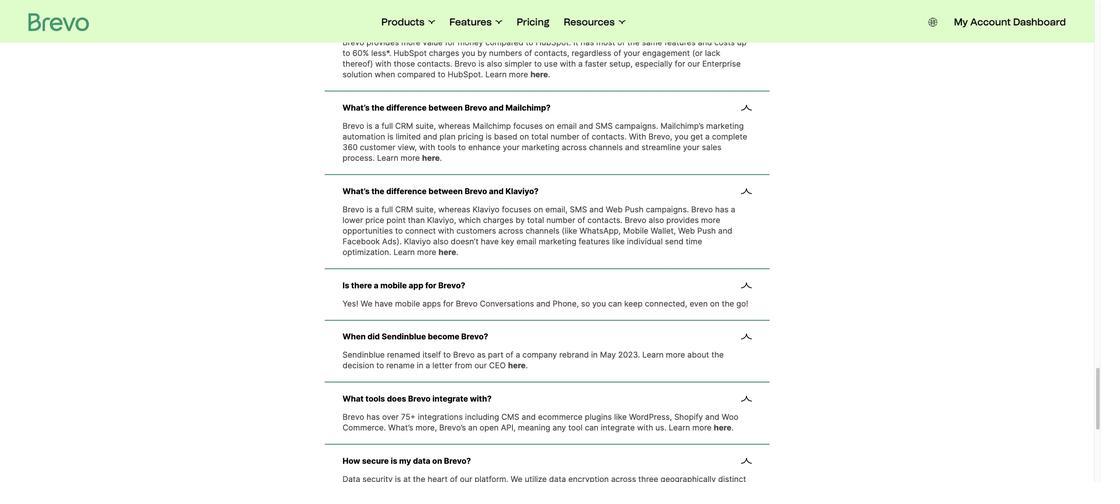 Task type: locate. For each thing, give the bounding box(es) containing it.
features up engagement at the top
[[665, 38, 696, 47]]

money
[[458, 38, 483, 47]]

1 vertical spatial mobile
[[395, 299, 420, 309]]

0 vertical spatial whereas
[[438, 122, 471, 131]]

3 difference from the top
[[386, 187, 427, 196]]

the right about
[[712, 351, 724, 360]]

crm inside brevo is a full crm suite, whereas mailchimp focuses on email and sms campaigns. mailchimp's marketing automation is limited and plan pricing is based on total number of contacts. with brevo, you get a complete 360 customer view, with tools to enhance your marketing across channels and streamline your sales process. learn more
[[395, 122, 413, 131]]

0 horizontal spatial push
[[625, 205, 644, 214]]

0 horizontal spatial across
[[499, 226, 524, 236]]

klaviyo down connect
[[404, 237, 431, 246]]

suite, for connect
[[416, 205, 436, 214]]

0 vertical spatial full
[[382, 122, 393, 131]]

1 vertical spatial whereas
[[438, 205, 471, 214]]

0 horizontal spatial channels
[[526, 226, 560, 236]]

wallet,
[[651, 226, 676, 236]]

number inside brevo is a full crm suite, whereas mailchimp focuses on email and sms campaigns. mailchimp's marketing automation is limited and plan pricing is based on total number of contacts. with brevo, you get a complete 360 customer view, with tools to enhance your marketing across channels and streamline your sales process. learn more
[[551, 132, 580, 142]]

2 vertical spatial contacts.
[[588, 216, 623, 225]]

0 vertical spatial can
[[609, 299, 622, 309]]

to
[[526, 38, 534, 47], [343, 49, 350, 58], [534, 59, 542, 69], [438, 70, 446, 79], [459, 143, 466, 152], [395, 226, 403, 236], [443, 351, 451, 360], [377, 362, 384, 371]]

key
[[501, 237, 515, 246]]

with inside brevo has over 75+ integrations including cms and ecommerce plugins like wordpress, shopify and woo commerce. what's more, brevo's an open api, meaning any tool can integrate with us. learn more
[[637, 424, 654, 433]]

1 vertical spatial you
[[675, 132, 689, 142]]

brevo?
[[439, 281, 466, 291], [462, 333, 489, 342], [444, 457, 471, 466]]

mobile down is there a mobile app for brevo? at the left bottom of page
[[395, 299, 420, 309]]

1 vertical spatial integrate
[[601, 424, 635, 433]]

brevo's
[[439, 424, 466, 433]]

1 difference from the top
[[386, 20, 427, 29]]

hubspot. down money
[[448, 70, 483, 79]]

here . for brevo
[[531, 70, 551, 79]]

1 vertical spatial difference
[[386, 103, 427, 113]]

1 whereas from the top
[[438, 122, 471, 131]]

3 between from the top
[[429, 187, 463, 196]]

1 vertical spatial marketing
[[522, 143, 560, 152]]

0 vertical spatial total
[[532, 132, 549, 142]]

to left 60%
[[343, 49, 350, 58]]

campaigns. up with at the right top
[[615, 122, 659, 131]]

decision
[[343, 362, 374, 371]]

integrate down 'plugins'
[[601, 424, 635, 433]]

in
[[591, 351, 598, 360], [417, 362, 424, 371]]

0 vertical spatial like
[[612, 237, 625, 246]]

brevo has over 75+ integrations including cms and ecommerce plugins like wordpress, shopify and woo commerce. what's more, brevo's an open api, meaning any tool can integrate with us. learn more
[[343, 413, 739, 433]]

can inside brevo has over 75+ integrations including cms and ecommerce plugins like wordpress, shopify and woo commerce. what's more, brevo's an open api, meaning any tool can integrate with us. learn more
[[585, 424, 599, 433]]

brevo? for is there a mobile app for brevo?
[[439, 281, 466, 291]]

across
[[562, 143, 587, 152], [499, 226, 524, 236]]

push
[[625, 205, 644, 214], [698, 226, 716, 236]]

what's down 75+
[[388, 424, 413, 433]]

whereas for customers
[[438, 205, 471, 214]]

with right use
[[560, 59, 576, 69]]

company
[[523, 351, 557, 360]]

here link for customers
[[439, 248, 456, 257]]

learn down shopify
[[669, 424, 690, 433]]

. for tools
[[440, 154, 442, 163]]

2 between from the top
[[429, 103, 463, 113]]

0 vertical spatial features
[[665, 38, 696, 47]]

here for tools
[[422, 154, 440, 163]]

0 vertical spatial channels
[[589, 143, 623, 152]]

total
[[532, 132, 549, 142], [527, 216, 544, 225]]

our inside sendinblue renamed itself to brevo as part of a company rebrand in may 2023. learn more about the decision to rename in a letter from our ceo
[[475, 362, 487, 371]]

. down the woo
[[732, 424, 734, 433]]

1 horizontal spatial klaviyo
[[473, 205, 500, 214]]

there
[[351, 281, 372, 291]]

provides
[[367, 38, 399, 47], [667, 216, 699, 225]]

number down what's the difference between brevo and mailchimp? dropdown button
[[551, 132, 580, 142]]

automation
[[343, 132, 385, 142]]

is inside the brevo is a full crm suite, whereas klaviyo focuses on email, sms and web push campaigns. brevo has a lower price point than klaviyo, which charges by total number of contacts. brevo also provides more opportunities to connect with customers across channels (like whatsapp, mobile wallet, web push and facebook ads). klaviyo also doesn't have key email marketing features like individual send time optimization. learn more
[[367, 205, 373, 214]]

1 vertical spatial sms
[[570, 205, 587, 214]]

number
[[551, 132, 580, 142], [547, 216, 576, 225]]

also up wallet,
[[649, 216, 664, 225]]

what's the difference between brevo and klaviyo? button
[[343, 186, 752, 198]]

brevo is a full crm suite, whereas mailchimp focuses on email and sms campaigns. mailchimp's marketing automation is limited and plan pricing is based on total number of contacts. with brevo, you get a complete 360 customer view, with tools to enhance your marketing across channels and streamline your sales process. learn more
[[343, 122, 748, 163]]

what's inside "dropdown button"
[[343, 187, 370, 196]]

0 horizontal spatial our
[[475, 362, 487, 371]]

suite, inside the brevo is a full crm suite, whereas klaviyo focuses on email, sms and web push campaigns. brevo has a lower price point than klaviyo, which charges by total number of contacts. brevo also provides more opportunities to connect with customers across channels (like whatsapp, mobile wallet, web push and facebook ads). klaviyo also doesn't have key email marketing features like individual send time optimization. learn more
[[416, 205, 436, 214]]

1 horizontal spatial email
[[557, 122, 577, 131]]

email down what's the difference between brevo and mailchimp? dropdown button
[[557, 122, 577, 131]]

learn inside sendinblue renamed itself to brevo as part of a company rebrand in may 2023. learn more about the decision to rename in a letter from our ceo
[[643, 351, 664, 360]]

have right we
[[375, 299, 393, 309]]

0 vertical spatial crm
[[395, 122, 413, 131]]

0 horizontal spatial compared
[[398, 70, 436, 79]]

full for to
[[382, 205, 393, 214]]

0 vertical spatial email
[[557, 122, 577, 131]]

compared up numbers
[[486, 38, 524, 47]]

campaigns. up wallet,
[[646, 205, 689, 214]]

mobile inside is there a mobile app for brevo? dropdown button
[[381, 281, 407, 291]]

full
[[382, 122, 393, 131], [382, 205, 393, 214]]

0 vertical spatial provides
[[367, 38, 399, 47]]

suite, up than
[[416, 205, 436, 214]]

web
[[606, 205, 623, 214], [679, 226, 695, 236]]

ceo
[[489, 362, 506, 371]]

products link
[[382, 16, 435, 28]]

1 horizontal spatial tools
[[438, 143, 456, 152]]

email,
[[546, 205, 568, 214]]

brevo inside sendinblue renamed itself to brevo as part of a company rebrand in may 2023. learn more about the decision to rename in a letter from our ceo
[[453, 351, 475, 360]]

1 vertical spatial full
[[382, 205, 393, 214]]

0 vertical spatial suite,
[[416, 122, 436, 131]]

more down shopify
[[693, 424, 712, 433]]

1 vertical spatial web
[[679, 226, 695, 236]]

provides up wallet,
[[667, 216, 699, 225]]

including
[[465, 413, 499, 422]]

can left keep
[[609, 299, 622, 309]]

2023.
[[619, 351, 640, 360]]

conversations
[[480, 299, 534, 309]]

1 horizontal spatial by
[[516, 216, 525, 225]]

the up the less*.
[[372, 20, 385, 29]]

like
[[612, 237, 625, 246], [614, 413, 627, 422]]

have
[[481, 237, 499, 246], [375, 299, 393, 309]]

0 vertical spatial web
[[606, 205, 623, 214]]

0 horizontal spatial email
[[517, 237, 537, 246]]

by inside the brevo is a full crm suite, whereas klaviyo focuses on email, sms and web push campaigns. brevo has a lower price point than klaviyo, which charges by total number of contacts. brevo also provides more opportunities to connect with customers across channels (like whatsapp, mobile wallet, web push and facebook ads). klaviyo also doesn't have key email marketing features like individual send time optimization. learn more
[[516, 216, 525, 225]]

(or
[[693, 49, 703, 58]]

whereas inside brevo is a full crm suite, whereas mailchimp focuses on email and sms campaigns. mailchimp's marketing automation is limited and plan pricing is based on total number of contacts. with brevo, you get a complete 360 customer view, with tools to enhance your marketing across channels and streamline your sales process. learn more
[[438, 122, 471, 131]]

contacts.
[[418, 59, 453, 69], [592, 132, 627, 142], [588, 216, 623, 225]]

on right 'data'
[[432, 457, 442, 466]]

on inside dropdown button
[[432, 457, 442, 466]]

compared down those
[[398, 70, 436, 79]]

pricing
[[517, 16, 550, 28]]

0 vertical spatial integrate
[[433, 395, 468, 404]]

suite, up limited
[[416, 122, 436, 131]]

0 horizontal spatial provides
[[367, 38, 399, 47]]

whereas up klaviyo,
[[438, 205, 471, 214]]

brevo up "mailchimp"
[[465, 103, 487, 113]]

itself
[[423, 351, 441, 360]]

0 vertical spatial klaviyo
[[473, 205, 500, 214]]

charges
[[429, 49, 460, 58], [483, 216, 514, 225]]

1 horizontal spatial channels
[[589, 143, 623, 152]]

with
[[375, 59, 392, 69], [560, 59, 576, 69], [419, 143, 436, 152], [438, 226, 454, 236], [637, 424, 654, 433]]

between for customers
[[429, 187, 463, 196]]

marketing up complete
[[707, 122, 744, 131]]

0 horizontal spatial sms
[[570, 205, 587, 214]]

the left the same
[[628, 38, 640, 47]]

here for customers
[[439, 248, 456, 257]]

1 vertical spatial channels
[[526, 226, 560, 236]]

you down "mailchimp's"
[[675, 132, 689, 142]]

here
[[531, 70, 548, 79], [422, 154, 440, 163], [439, 248, 456, 257], [508, 362, 526, 371], [714, 424, 732, 433]]

sms
[[596, 122, 613, 131], [570, 205, 587, 214]]

engagement
[[643, 49, 690, 58]]

hubspot?
[[506, 20, 545, 29]]

your down get
[[683, 143, 700, 152]]

1 vertical spatial tools
[[366, 395, 385, 404]]

our down (or
[[688, 59, 700, 69]]

crm for connect
[[395, 205, 413, 214]]

marketing down what's the difference between brevo and mailchimp? dropdown button
[[522, 143, 560, 152]]

0 vertical spatial our
[[688, 59, 700, 69]]

0 vertical spatial charges
[[429, 49, 460, 58]]

to down hubspot?
[[526, 38, 534, 47]]

brevo up commerce.
[[343, 413, 364, 422]]

for inside dropdown button
[[426, 281, 437, 291]]

0 vertical spatial difference
[[386, 20, 427, 29]]

2 difference from the top
[[386, 103, 427, 113]]

web up the whatsapp,
[[606, 205, 623, 214]]

web up time
[[679, 226, 695, 236]]

provides up the less*.
[[367, 38, 399, 47]]

0 vertical spatial have
[[481, 237, 499, 246]]

like right 'plugins'
[[614, 413, 627, 422]]

hubspot
[[394, 49, 427, 58]]

2 vertical spatial brevo?
[[444, 457, 471, 466]]

1 vertical spatial crm
[[395, 205, 413, 214]]

1 vertical spatial suite,
[[416, 205, 436, 214]]

crm inside the brevo is a full crm suite, whereas klaviyo focuses on email, sms and web push campaigns. brevo has a lower price point than klaviyo, which charges by total number of contacts. brevo also provides more opportunities to connect with customers across channels (like whatsapp, mobile wallet, web push and facebook ads). klaviyo also doesn't have key email marketing features like individual send time optimization. learn more
[[395, 205, 413, 214]]

brevo is a full crm suite, whereas klaviyo focuses on email, sms and web push campaigns. brevo has a lower price point than klaviyo, which charges by total number of contacts. brevo also provides more opportunities to connect with customers across channels (like whatsapp, mobile wallet, web push and facebook ads). klaviyo also doesn't have key email marketing features like individual send time optimization. learn more
[[343, 205, 736, 257]]

1 between from the top
[[429, 20, 463, 29]]

0 vertical spatial hubspot.
[[536, 38, 571, 47]]

between up klaviyo,
[[429, 187, 463, 196]]

brevo provides more value for money compared to hubspot. it has most of the same features and costs up to 60% less*. hubspot charges you by numbers of contacts, regardless of your engagement (or lack thereof) with those contacts. brevo is also simpler to use with a faster setup, especially for our enterprise solution when compared to hubspot. learn more
[[343, 38, 747, 79]]

2 horizontal spatial has
[[716, 205, 729, 214]]

difference up hubspot
[[386, 20, 427, 29]]

0 horizontal spatial can
[[585, 424, 599, 433]]

more down view,
[[401, 154, 420, 163]]

hubspot. up contacts,
[[536, 38, 571, 47]]

you inside brevo provides more value for money compared to hubspot. it has most of the same features and costs up to 60% less*. hubspot charges you by numbers of contacts, regardless of your engagement (or lack thereof) with those contacts. brevo is also simpler to use with a faster setup, especially for our enterprise solution when compared to hubspot. learn more
[[462, 49, 476, 58]]

what's the difference between brevo and klaviyo?
[[343, 187, 539, 196]]

1 vertical spatial also
[[649, 216, 664, 225]]

1 vertical spatial between
[[429, 103, 463, 113]]

1 vertical spatial across
[[499, 226, 524, 236]]

full for customer
[[382, 122, 393, 131]]

more up hubspot
[[401, 38, 421, 47]]

total down what's the difference between brevo and mailchimp? dropdown button
[[532, 132, 549, 142]]

full inside the brevo is a full crm suite, whereas klaviyo focuses on email, sms and web push campaigns. brevo has a lower price point than klaviyo, which charges by total number of contacts. brevo also provides more opportunities to connect with customers across channels (like whatsapp, mobile wallet, web push and facebook ads). klaviyo also doesn't have key email marketing features like individual send time optimization. learn more
[[382, 205, 393, 214]]

mobile
[[623, 226, 649, 236]]

here down use
[[531, 70, 548, 79]]

integrate up integrations
[[433, 395, 468, 404]]

1 vertical spatial contacts.
[[592, 132, 627, 142]]

0 vertical spatial tools
[[438, 143, 456, 152]]

charges inside brevo provides more value for money compared to hubspot. it has most of the same features and costs up to 60% less*. hubspot charges you by numbers of contacts, regardless of your engagement (or lack thereof) with those contacts. brevo is also simpler to use with a faster setup, especially for our enterprise solution when compared to hubspot. learn more
[[429, 49, 460, 58]]

between up value
[[429, 20, 463, 29]]

here . right ceo
[[508, 362, 528, 371]]

1 horizontal spatial web
[[679, 226, 695, 236]]

between inside "dropdown button"
[[429, 187, 463, 196]]

like inside brevo has over 75+ integrations including cms and ecommerce plugins like wordpress, shopify and woo commerce. what's more, brevo's an open api, meaning any tool can integrate with us. learn more
[[614, 413, 627, 422]]

is
[[479, 59, 485, 69], [367, 122, 373, 131], [388, 132, 394, 142], [486, 132, 492, 142], [367, 205, 373, 214], [391, 457, 398, 466]]

marketing down (like
[[539, 237, 577, 246]]

1 full from the top
[[382, 122, 393, 131]]

also down numbers
[[487, 59, 503, 69]]

. for customers
[[456, 248, 459, 257]]

provides inside the brevo is a full crm suite, whereas klaviyo focuses on email, sms and web push campaigns. brevo has a lower price point than klaviyo, which charges by total number of contacts. brevo also provides more opportunities to connect with customers across channels (like whatsapp, mobile wallet, web push and facebook ads). klaviyo also doesn't have key email marketing features like individual send time optimization. learn more
[[667, 216, 699, 225]]

1 vertical spatial provides
[[667, 216, 699, 225]]

1 vertical spatial number
[[547, 216, 576, 225]]

you down money
[[462, 49, 476, 58]]

klaviyo up which
[[473, 205, 500, 214]]

total inside brevo is a full crm suite, whereas mailchimp focuses on email and sms campaigns. mailchimp's marketing automation is limited and plan pricing is based on total number of contacts. with brevo, you get a complete 360 customer view, with tools to enhance your marketing across channels and streamline your sales process. learn more
[[532, 132, 549, 142]]

1 vertical spatial have
[[375, 299, 393, 309]]

more,
[[416, 424, 437, 433]]

charges up key
[[483, 216, 514, 225]]

here link for brevo
[[531, 70, 548, 79]]

marketing inside the brevo is a full crm suite, whereas klaviyo focuses on email, sms and web push campaigns. brevo has a lower price point than klaviyo, which charges by total number of contacts. brevo also provides more opportunities to connect with customers across channels (like whatsapp, mobile wallet, web push and facebook ads). klaviyo also doesn't have key email marketing features like individual send time optimization. learn more
[[539, 237, 577, 246]]

focuses inside brevo is a full crm suite, whereas mailchimp focuses on email and sms campaigns. mailchimp's marketing automation is limited and plan pricing is based on total number of contacts. with brevo, you get a complete 360 customer view, with tools to enhance your marketing across channels and streamline your sales process. learn more
[[514, 122, 543, 131]]

1 horizontal spatial provides
[[667, 216, 699, 225]]

is down "mailchimp"
[[486, 132, 492, 142]]

campaigns. inside the brevo is a full crm suite, whereas klaviyo focuses on email, sms and web push campaigns. brevo has a lower price point than klaviyo, which charges by total number of contacts. brevo also provides more opportunities to connect with customers across channels (like whatsapp, mobile wallet, web push and facebook ads). klaviyo also doesn't have key email marketing features like individual send time optimization. learn more
[[646, 205, 689, 214]]

difference for those
[[386, 20, 427, 29]]

1 horizontal spatial hubspot.
[[536, 38, 571, 47]]

marketing
[[707, 122, 744, 131], [522, 143, 560, 152], [539, 237, 577, 246]]

here right ceo
[[508, 362, 526, 371]]

email right key
[[517, 237, 537, 246]]

difference up limited
[[386, 103, 427, 113]]

brevo inside 'dropdown button'
[[408, 395, 431, 404]]

brevo up 75+
[[408, 395, 431, 404]]

brevo image
[[28, 13, 89, 31]]

in down itself
[[417, 362, 424, 371]]

1 horizontal spatial have
[[481, 237, 499, 246]]

0 horizontal spatial has
[[367, 413, 380, 422]]

learn inside the brevo is a full crm suite, whereas klaviyo focuses on email, sms and web push campaigns. brevo has a lower price point than klaviyo, which charges by total number of contacts. brevo also provides more opportunities to connect with customers across channels (like whatsapp, mobile wallet, web push and facebook ads). klaviyo also doesn't have key email marketing features like individual send time optimization. learn more
[[394, 248, 415, 257]]

here link down use
[[531, 70, 548, 79]]

to inside brevo is a full crm suite, whereas mailchimp focuses on email and sms campaigns. mailchimp's marketing automation is limited and plan pricing is based on total number of contacts. with brevo, you get a complete 360 customer view, with tools to enhance your marketing across channels and streamline your sales process. learn more
[[459, 143, 466, 152]]

0 horizontal spatial by
[[478, 49, 487, 58]]

what's for what's the difference between brevo and hubspot?
[[343, 20, 370, 29]]

your down based
[[503, 143, 520, 152]]

1 vertical spatial sendinblue
[[343, 351, 385, 360]]

value
[[423, 38, 443, 47]]

learn inside brevo is a full crm suite, whereas mailchimp focuses on email and sms campaigns. mailchimp's marketing automation is limited and plan pricing is based on total number of contacts. with brevo, you get a complete 360 customer view, with tools to enhance your marketing across channels and streamline your sales process. learn more
[[377, 154, 399, 163]]

2 full from the top
[[382, 205, 393, 214]]

secure
[[362, 457, 389, 466]]

2 crm from the top
[[395, 205, 413, 214]]

1 vertical spatial compared
[[398, 70, 436, 79]]

mobile
[[381, 281, 407, 291], [395, 299, 420, 309]]

have down 'customers'
[[481, 237, 499, 246]]

whereas up plan
[[438, 122, 471, 131]]

here down plan
[[422, 154, 440, 163]]

phone,
[[553, 299, 579, 309]]

integrate inside 'dropdown button'
[[433, 395, 468, 404]]

more inside brevo has over 75+ integrations including cms and ecommerce plugins like wordpress, shopify and woo commerce. what's more, brevo's an open api, meaning any tool can integrate with us. learn more
[[693, 424, 712, 433]]

how secure is my data on brevo?
[[343, 457, 471, 466]]

the
[[372, 20, 385, 29], [628, 38, 640, 47], [372, 103, 385, 113], [372, 187, 385, 196], [722, 299, 735, 309], [712, 351, 724, 360]]

between for tools
[[429, 103, 463, 113]]

based
[[494, 132, 518, 142]]

tools inside 'dropdown button'
[[366, 395, 385, 404]]

0 horizontal spatial charges
[[429, 49, 460, 58]]

1 horizontal spatial your
[[624, 49, 641, 58]]

0 vertical spatial also
[[487, 59, 503, 69]]

suite, for view,
[[416, 122, 436, 131]]

you right so
[[593, 299, 606, 309]]

compared
[[486, 38, 524, 47], [398, 70, 436, 79]]

across inside the brevo is a full crm suite, whereas klaviyo focuses on email, sms and web push campaigns. brevo has a lower price point than klaviyo, which charges by total number of contacts. brevo also provides more opportunities to connect with customers across channels (like whatsapp, mobile wallet, web push and facebook ads). klaviyo also doesn't have key email marketing features like individual send time optimization. learn more
[[499, 226, 524, 236]]

brevo? up apps
[[439, 281, 466, 291]]

my
[[399, 457, 411, 466]]

on left "email,"
[[534, 205, 543, 214]]

here link for tools
[[422, 154, 440, 163]]

1 vertical spatial our
[[475, 362, 487, 371]]

provides inside brevo provides more value for money compared to hubspot. it has most of the same features and costs up to 60% less*. hubspot charges you by numbers of contacts, regardless of your engagement (or lack thereof) with those contacts. brevo is also simpler to use with a faster setup, especially for our enterprise solution when compared to hubspot. learn more
[[367, 38, 399, 47]]

1 horizontal spatial has
[[581, 38, 594, 47]]

whereas inside the brevo is a full crm suite, whereas klaviyo focuses on email, sms and web push campaigns. brevo has a lower price point than klaviyo, which charges by total number of contacts. brevo also provides more opportunities to connect with customers across channels (like whatsapp, mobile wallet, web push and facebook ads). klaviyo also doesn't have key email marketing features like individual send time optimization. learn more
[[438, 205, 471, 214]]

1 vertical spatial total
[[527, 216, 544, 225]]

what's up 60%
[[343, 20, 370, 29]]

1 horizontal spatial can
[[609, 299, 622, 309]]

60%
[[353, 49, 369, 58]]

than
[[408, 216, 425, 225]]

email inside brevo is a full crm suite, whereas mailchimp focuses on email and sms campaigns. mailchimp's marketing automation is limited and plan pricing is based on total number of contacts. with brevo, you get a complete 360 customer view, with tools to enhance your marketing across channels and streamline your sales process. learn more
[[557, 122, 577, 131]]

1 horizontal spatial also
[[487, 59, 503, 69]]

0 horizontal spatial tools
[[366, 395, 385, 404]]

learn down ads).
[[394, 248, 415, 257]]

1 vertical spatial features
[[579, 237, 610, 246]]

contacts. left with at the right top
[[592, 132, 627, 142]]

setup,
[[610, 59, 633, 69]]

1 vertical spatial has
[[716, 205, 729, 214]]

number inside the brevo is a full crm suite, whereas klaviyo focuses on email, sms and web push campaigns. brevo has a lower price point than klaviyo, which charges by total number of contacts. brevo also provides more opportunities to connect with customers across channels (like whatsapp, mobile wallet, web push and facebook ads). klaviyo also doesn't have key email marketing features like individual send time optimization. learn more
[[547, 216, 576, 225]]

1 vertical spatial like
[[614, 413, 627, 422]]

0 horizontal spatial your
[[503, 143, 520, 152]]

over
[[382, 413, 399, 422]]

also inside brevo provides more value for money compared to hubspot. it has most of the same features and costs up to 60% less*. hubspot charges you by numbers of contacts, regardless of your engagement (or lack thereof) with those contacts. brevo is also simpler to use with a faster setup, especially for our enterprise solution when compared to hubspot. learn more
[[487, 59, 503, 69]]

tools
[[438, 143, 456, 152], [366, 395, 385, 404]]

2 vertical spatial marketing
[[539, 237, 577, 246]]

to down point
[[395, 226, 403, 236]]

on right based
[[520, 132, 529, 142]]

it
[[574, 38, 579, 47]]

tools inside brevo is a full crm suite, whereas mailchimp focuses on email and sms campaigns. mailchimp's marketing automation is limited and plan pricing is based on total number of contacts. with brevo, you get a complete 360 customer view, with tools to enhance your marketing across channels and streamline your sales process. learn more
[[438, 143, 456, 152]]

lower
[[343, 216, 363, 225]]

full inside brevo is a full crm suite, whereas mailchimp focuses on email and sms campaigns. mailchimp's marketing automation is limited and plan pricing is based on total number of contacts. with brevo, you get a complete 360 customer view, with tools to enhance your marketing across channels and streamline your sales process. learn more
[[382, 122, 393, 131]]

sms inside the brevo is a full crm suite, whereas klaviyo focuses on email, sms and web push campaigns. brevo has a lower price point than klaviyo, which charges by total number of contacts. brevo also provides more opportunities to connect with customers across channels (like whatsapp, mobile wallet, web push and facebook ads). klaviyo also doesn't have key email marketing features like individual send time optimization. learn more
[[570, 205, 587, 214]]

2 vertical spatial between
[[429, 187, 463, 196]]

total down what's the difference between brevo and klaviyo? "dropdown button"
[[527, 216, 544, 225]]

sendinblue up decision
[[343, 351, 385, 360]]

contacts. inside brevo is a full crm suite, whereas mailchimp focuses on email and sms campaigns. mailchimp's marketing automation is limited and plan pricing is based on total number of contacts. with brevo, you get a complete 360 customer view, with tools to enhance your marketing across channels and streamline your sales process. learn more
[[592, 132, 627, 142]]

can
[[609, 299, 622, 309], [585, 424, 599, 433]]

has
[[581, 38, 594, 47], [716, 205, 729, 214], [367, 413, 380, 422]]

360
[[343, 143, 358, 152]]

renamed
[[387, 351, 421, 360]]

0 vertical spatial sendinblue
[[382, 333, 426, 342]]

1 vertical spatial focuses
[[502, 205, 532, 214]]

1 horizontal spatial features
[[665, 38, 696, 47]]

with inside brevo is a full crm suite, whereas mailchimp focuses on email and sms campaigns. mailchimp's marketing automation is limited and plan pricing is based on total number of contacts. with brevo, you get a complete 360 customer view, with tools to enhance your marketing across channels and streamline your sales process. learn more
[[419, 143, 436, 152]]

2 horizontal spatial you
[[675, 132, 689, 142]]

0 vertical spatial campaigns.
[[615, 122, 659, 131]]

focuses inside the brevo is a full crm suite, whereas klaviyo focuses on email, sms and web push campaigns. brevo has a lower price point than klaviyo, which charges by total number of contacts. brevo also provides more opportunities to connect with customers across channels (like whatsapp, mobile wallet, web push and facebook ads). klaviyo also doesn't have key email marketing features like individual send time optimization. learn more
[[502, 205, 532, 214]]

1 suite, from the top
[[416, 122, 436, 131]]

by down money
[[478, 49, 487, 58]]

suite, inside brevo is a full crm suite, whereas mailchimp focuses on email and sms campaigns. mailchimp's marketing automation is limited and plan pricing is based on total number of contacts. with brevo, you get a complete 360 customer view, with tools to enhance your marketing across channels and streamline your sales process. learn more
[[416, 122, 436, 131]]

features inside the brevo is a full crm suite, whereas klaviyo focuses on email, sms and web push campaigns. brevo has a lower price point than klaviyo, which charges by total number of contacts. brevo also provides more opportunities to connect with customers across channels (like whatsapp, mobile wallet, web push and facebook ads). klaviyo also doesn't have key email marketing features like individual send time optimization. learn more
[[579, 237, 610, 246]]

button image
[[929, 18, 938, 27]]

for right apps
[[443, 299, 454, 309]]

2 vertical spatial also
[[433, 237, 449, 246]]

2 suite, from the top
[[416, 205, 436, 214]]

on
[[545, 122, 555, 131], [520, 132, 529, 142], [534, 205, 543, 214], [710, 299, 720, 309], [432, 457, 442, 466]]

channels
[[589, 143, 623, 152], [526, 226, 560, 236]]

.
[[548, 70, 551, 79], [440, 154, 442, 163], [456, 248, 459, 257], [526, 362, 528, 371], [732, 424, 734, 433]]

yes!
[[343, 299, 359, 309]]

a inside is there a mobile app for brevo? dropdown button
[[374, 281, 379, 291]]

brevo up "from"
[[453, 351, 475, 360]]

1 horizontal spatial integrate
[[601, 424, 635, 433]]

my
[[955, 16, 969, 28]]

0 vertical spatial has
[[581, 38, 594, 47]]

whatsapp,
[[580, 226, 621, 236]]

2 horizontal spatial also
[[649, 216, 664, 225]]

learn inside brevo has over 75+ integrations including cms and ecommerce plugins like wordpress, shopify and woo commerce. what's more, brevo's an open api, meaning any tool can integrate with us. learn more
[[669, 424, 690, 433]]

with down klaviyo,
[[438, 226, 454, 236]]

brevo inside brevo is a full crm suite, whereas mailchimp focuses on email and sms campaigns. mailchimp's marketing automation is limited and plan pricing is based on total number of contacts. with brevo, you get a complete 360 customer view, with tools to enhance your marketing across channels and streamline your sales process. learn more
[[343, 122, 364, 131]]

from
[[455, 362, 472, 371]]

features inside brevo provides more value for money compared to hubspot. it has most of the same features and costs up to 60% less*. hubspot charges you by numbers of contacts, regardless of your engagement (or lack thereof) with those contacts. brevo is also simpler to use with a faster setup, especially for our enterprise solution when compared to hubspot. learn more
[[665, 38, 696, 47]]

difference inside "dropdown button"
[[386, 187, 427, 196]]

2 whereas from the top
[[438, 205, 471, 214]]

1 crm from the top
[[395, 122, 413, 131]]

2 vertical spatial has
[[367, 413, 380, 422]]

you inside brevo is a full crm suite, whereas mailchimp focuses on email and sms campaigns. mailchimp's marketing automation is limited and plan pricing is based on total number of contacts. with brevo, you get a complete 360 customer view, with tools to enhance your marketing across channels and streamline your sales process. learn more
[[675, 132, 689, 142]]

push up mobile
[[625, 205, 644, 214]]



Task type: vqa. For each thing, say whether or not it's contained in the screenshot.
features within the the Brevo provides more value for money compared to HubSpot. It has most of the same features and costs up to 60% less*. HubSpot charges you by numbers of contacts, regardless of your engagement (or lack thereof) with those contacts. Brevo is also simpler to use with a faster setup, especially for our Enterprise solution when compared to HubSpot. Learn more
yes



Task type: describe. For each thing, give the bounding box(es) containing it.
for down engagement at the top
[[675, 59, 686, 69]]

and inside "dropdown button"
[[489, 187, 504, 196]]

of inside the brevo is a full crm suite, whereas klaviyo focuses on email, sms and web push campaigns. brevo has a lower price point than klaviyo, which charges by total number of contacts. brevo also provides more opportunities to connect with customers across channels (like whatsapp, mobile wallet, web push and facebook ads). klaviyo also doesn't have key email marketing features like individual send time optimization. learn more
[[578, 216, 586, 225]]

on down what's the difference between brevo and mailchimp? dropdown button
[[545, 122, 555, 131]]

to up letter
[[443, 351, 451, 360]]

account
[[971, 16, 1011, 28]]

of inside sendinblue renamed itself to brevo as part of a company rebrand in may 2023. learn more about the decision to rename in a letter from our ceo
[[506, 351, 514, 360]]

apps
[[423, 299, 441, 309]]

klaviyo?
[[506, 187, 539, 196]]

is
[[343, 281, 349, 291]]

how
[[343, 457, 360, 466]]

what tools does brevo integrate with? button
[[343, 394, 752, 406]]

when did sendinblue become brevo?
[[343, 333, 489, 342]]

difference for view,
[[386, 103, 427, 113]]

1 vertical spatial hubspot.
[[448, 70, 483, 79]]

go!
[[737, 299, 749, 309]]

0 vertical spatial in
[[591, 351, 598, 360]]

numbers
[[489, 49, 522, 58]]

features
[[450, 16, 492, 28]]

products
[[382, 16, 425, 28]]

sms inside brevo is a full crm suite, whereas mailchimp focuses on email and sms campaigns. mailchimp's marketing automation is limited and plan pricing is based on total number of contacts. with brevo, you get a complete 360 customer view, with tools to enhance your marketing across channels and streamline your sales process. learn more
[[596, 122, 613, 131]]

brevo inside brevo has over 75+ integrations including cms and ecommerce plugins like wordpress, shopify and woo commerce. what's more, brevo's an open api, meaning any tool can integrate with us. learn more
[[343, 413, 364, 422]]

contacts. inside brevo provides more value for money compared to hubspot. it has most of the same features and costs up to 60% less*. hubspot charges you by numbers of contacts, regardless of your engagement (or lack thereof) with those contacts. brevo is also simpler to use with a faster setup, especially for our enterprise solution when compared to hubspot. learn more
[[418, 59, 453, 69]]

brevo? for how secure is my data on brevo?
[[444, 457, 471, 466]]

us.
[[656, 424, 667, 433]]

part
[[488, 351, 504, 360]]

1 horizontal spatial you
[[593, 299, 606, 309]]

with?
[[470, 395, 492, 404]]

opportunities
[[343, 226, 393, 236]]

focuses for total
[[514, 122, 543, 131]]

sales
[[702, 143, 722, 152]]

send
[[665, 237, 684, 246]]

the inside "dropdown button"
[[372, 187, 385, 196]]

here . down the woo
[[714, 424, 734, 433]]

sendinblue renamed itself to brevo as part of a company rebrand in may 2023. learn more about the decision to rename in a letter from our ceo
[[343, 351, 724, 371]]

. for brevo
[[548, 70, 551, 79]]

has inside the brevo is a full crm suite, whereas klaviyo focuses on email, sms and web push campaigns. brevo has a lower price point than klaviyo, which charges by total number of contacts. brevo also provides more opportunities to connect with customers across channels (like whatsapp, mobile wallet, web push and facebook ads). klaviyo also doesn't have key email marketing features like individual send time optimization. learn more
[[716, 205, 729, 214]]

1 vertical spatial in
[[417, 362, 424, 371]]

facebook
[[343, 237, 380, 246]]

wordpress,
[[629, 413, 672, 422]]

the up automation
[[372, 103, 385, 113]]

more down connect
[[417, 248, 437, 257]]

when
[[343, 333, 366, 342]]

brevo down money
[[455, 59, 477, 69]]

connected,
[[645, 299, 688, 309]]

75+
[[401, 413, 416, 422]]

plan
[[440, 132, 456, 142]]

price
[[366, 216, 384, 225]]

rebrand
[[560, 351, 589, 360]]

campaigns. inside brevo is a full crm suite, whereas mailchimp focuses on email and sms campaigns. mailchimp's marketing automation is limited and plan pricing is based on total number of contacts. with brevo, you get a complete 360 customer view, with tools to enhance your marketing across channels and streamline your sales process. learn more
[[615, 122, 659, 131]]

the left go! in the bottom right of the page
[[722, 299, 735, 309]]

like inside the brevo is a full crm suite, whereas klaviyo focuses on email, sms and web push campaigns. brevo has a lower price point than klaviyo, which charges by total number of contacts. brevo also provides more opportunities to connect with customers across channels (like whatsapp, mobile wallet, web push and facebook ads). klaviyo also doesn't have key email marketing features like individual send time optimization. learn more
[[612, 237, 625, 246]]

our inside brevo provides more value for money compared to hubspot. it has most of the same features and costs up to 60% less*. hubspot charges you by numbers of contacts, regardless of your engagement (or lack thereof) with those contacts. brevo is also simpler to use with a faster setup, especially for our enterprise solution when compared to hubspot. learn more
[[688, 59, 700, 69]]

integrations
[[418, 413, 463, 422]]

about
[[688, 351, 710, 360]]

meaning
[[518, 424, 551, 433]]

doesn't
[[451, 237, 479, 246]]

ads).
[[382, 237, 402, 246]]

use
[[544, 59, 558, 69]]

brevo up lower
[[343, 205, 364, 214]]

whereas for tools
[[438, 122, 471, 131]]

here link right ceo
[[508, 362, 526, 371]]

sendinblue inside sendinblue renamed itself to brevo as part of a company rebrand in may 2023. learn more about the decision to rename in a letter from our ceo
[[343, 351, 385, 360]]

klaviyo,
[[427, 216, 456, 225]]

focuses for charges
[[502, 205, 532, 214]]

we
[[361, 299, 373, 309]]

same
[[642, 38, 663, 47]]

has inside brevo provides more value for money compared to hubspot. it has most of the same features and costs up to 60% less*. hubspot charges you by numbers of contacts, regardless of your engagement (or lack thereof) with those contacts. brevo is also simpler to use with a faster setup, especially for our enterprise solution when compared to hubspot. learn more
[[581, 38, 594, 47]]

the inside brevo provides more value for money compared to hubspot. it has most of the same features and costs up to 60% less*. hubspot charges you by numbers of contacts, regardless of your engagement (or lack thereof) with those contacts. brevo is also simpler to use with a faster setup, especially for our enterprise solution when compared to hubspot. learn more
[[628, 38, 640, 47]]

of inside brevo is a full crm suite, whereas mailchimp focuses on email and sms campaigns. mailchimp's marketing automation is limited and plan pricing is based on total number of contacts. with brevo, you get a complete 360 customer view, with tools to enhance your marketing across channels and streamline your sales process. learn more
[[582, 132, 590, 142]]

integrate inside brevo has over 75+ integrations including cms and ecommerce plugins like wordpress, shopify and woo commerce. what's more, brevo's an open api, meaning any tool can integrate with us. learn more
[[601, 424, 635, 433]]

is up automation
[[367, 122, 373, 131]]

mobile for a
[[381, 281, 407, 291]]

any
[[553, 424, 566, 433]]

to left rename
[[377, 362, 384, 371]]

charges inside the brevo is a full crm suite, whereas klaviyo focuses on email, sms and web push campaigns. brevo has a lower price point than klaviyo, which charges by total number of contacts. brevo also provides more opportunities to connect with customers across channels (like whatsapp, mobile wallet, web push and facebook ads). klaviyo also doesn't have key email marketing features like individual send time optimization. learn more
[[483, 216, 514, 225]]

brevo inside "dropdown button"
[[465, 187, 487, 196]]

when did sendinblue become brevo? button
[[343, 332, 752, 343]]

here for brevo
[[531, 70, 548, 79]]

contacts. inside the brevo is a full crm suite, whereas klaviyo focuses on email, sms and web push campaigns. brevo has a lower price point than klaviyo, which charges by total number of contacts. brevo also provides more opportunities to connect with customers across channels (like whatsapp, mobile wallet, web push and facebook ads). klaviyo also doesn't have key email marketing features like individual send time optimization. learn more
[[588, 216, 623, 225]]

0 horizontal spatial have
[[375, 299, 393, 309]]

by inside brevo provides more value for money compared to hubspot. it has most of the same features and costs up to 60% less*. hubspot charges you by numbers of contacts, regardless of your engagement (or lack thereof) with those contacts. brevo is also simpler to use with a faster setup, especially for our enterprise solution when compared to hubspot. learn more
[[478, 49, 487, 58]]

mobile for have
[[395, 299, 420, 309]]

the inside sendinblue renamed itself to brevo as part of a company rebrand in may 2023. learn more about the decision to rename in a letter from our ceo
[[712, 351, 724, 360]]

my account dashboard
[[955, 16, 1067, 28]]

resources link
[[564, 16, 626, 28]]

0 vertical spatial compared
[[486, 38, 524, 47]]

channels inside the brevo is a full crm suite, whereas klaviyo focuses on email, sms and web push campaigns. brevo has a lower price point than klaviyo, which charges by total number of contacts. brevo also provides more opportunities to connect with customers across channels (like whatsapp, mobile wallet, web push and facebook ads). klaviyo also doesn't have key email marketing features like individual send time optimization. learn more
[[526, 226, 560, 236]]

email inside the brevo is a full crm suite, whereas klaviyo focuses on email, sms and web push campaigns. brevo has a lower price point than klaviyo, which charges by total number of contacts. brevo also provides more opportunities to connect with customers across channels (like whatsapp, mobile wallet, web push and facebook ads). klaviyo also doesn't have key email marketing features like individual send time optimization. learn more
[[517, 237, 537, 246]]

2 horizontal spatial your
[[683, 143, 700, 152]]

complete
[[712, 132, 748, 142]]

what
[[343, 395, 364, 404]]

your inside brevo provides more value for money compared to hubspot. it has most of the same features and costs up to 60% less*. hubspot charges you by numbers of contacts, regardless of your engagement (or lack thereof) with those contacts. brevo is also simpler to use with a faster setup, especially for our enterprise solution when compared to hubspot. learn more
[[624, 49, 641, 58]]

with
[[629, 132, 647, 142]]

lack
[[705, 49, 721, 58]]

how secure is my data on brevo? button
[[343, 456, 752, 468]]

become
[[428, 333, 460, 342]]

is inside dropdown button
[[391, 457, 398, 466]]

0 horizontal spatial also
[[433, 237, 449, 246]]

sendinblue inside dropdown button
[[382, 333, 426, 342]]

brevo,
[[649, 132, 673, 142]]

. down company
[[526, 362, 528, 371]]

0 horizontal spatial web
[[606, 205, 623, 214]]

a inside brevo provides more value for money compared to hubspot. it has most of the same features and costs up to 60% less*. hubspot charges you by numbers of contacts, regardless of your engagement (or lack thereof) with those contacts. brevo is also simpler to use with a faster setup, especially for our enterprise solution when compared to hubspot. learn more
[[579, 59, 583, 69]]

1 vertical spatial klaviyo
[[404, 237, 431, 246]]

more inside sendinblue renamed itself to brevo as part of a company rebrand in may 2023. learn more about the decision to rename in a letter from our ceo
[[666, 351, 685, 360]]

what's for what's the difference between brevo and mailchimp?
[[343, 103, 370, 113]]

0 vertical spatial push
[[625, 205, 644, 214]]

has inside brevo has over 75+ integrations including cms and ecommerce plugins like wordpress, shopify and woo commerce. what's more, brevo's an open api, meaning any tool can integrate with us. learn more
[[367, 413, 380, 422]]

shopify
[[675, 413, 703, 422]]

more up time
[[701, 216, 721, 225]]

connect
[[405, 226, 436, 236]]

more inside brevo is a full crm suite, whereas mailchimp focuses on email and sms campaigns. mailchimp's marketing automation is limited and plan pricing is based on total number of contacts. with brevo, you get a complete 360 customer view, with tools to enhance your marketing across channels and streamline your sales process. learn more
[[401, 154, 420, 163]]

learn inside brevo provides more value for money compared to hubspot. it has most of the same features and costs up to 60% less*. hubspot charges you by numbers of contacts, regardless of your engagement (or lack thereof) with those contacts. brevo is also simpler to use with a faster setup, especially for our enterprise solution when compared to hubspot. learn more
[[486, 70, 507, 79]]

here down the woo
[[714, 424, 732, 433]]

have inside the brevo is a full crm suite, whereas klaviyo focuses on email, sms and web push campaigns. brevo has a lower price point than klaviyo, which charges by total number of contacts. brevo also provides more opportunities to connect with customers across channels (like whatsapp, mobile wallet, web push and facebook ads). klaviyo also doesn't have key email marketing features like individual send time optimization. learn more
[[481, 237, 499, 246]]

time
[[686, 237, 703, 246]]

solution
[[343, 70, 373, 79]]

pricing link
[[517, 16, 550, 28]]

to left use
[[534, 59, 542, 69]]

to inside the brevo is a full crm suite, whereas klaviyo focuses on email, sms and web push campaigns. brevo has a lower price point than klaviyo, which charges by total number of contacts. brevo also provides more opportunities to connect with customers across channels (like whatsapp, mobile wallet, web push and facebook ads). klaviyo also doesn't have key email marketing features like individual send time optimization. learn more
[[395, 226, 403, 236]]

brevo up 60%
[[343, 38, 364, 47]]

keep
[[625, 299, 643, 309]]

process.
[[343, 154, 375, 163]]

0 vertical spatial marketing
[[707, 122, 744, 131]]

point
[[387, 216, 406, 225]]

dashboard
[[1014, 16, 1067, 28]]

individual
[[627, 237, 663, 246]]

regardless
[[572, 49, 612, 58]]

with inside the brevo is a full crm suite, whereas klaviyo focuses on email, sms and web push campaigns. brevo has a lower price point than klaviyo, which charges by total number of contacts. brevo also provides more opportunities to connect with customers across channels (like whatsapp, mobile wallet, web push and facebook ads). klaviyo also doesn't have key email marketing features like individual send time optimization. learn more
[[438, 226, 454, 236]]

does
[[387, 395, 406, 404]]

especially
[[635, 59, 673, 69]]

1 vertical spatial push
[[698, 226, 716, 236]]

tool
[[569, 424, 583, 433]]

brevo up time
[[692, 205, 713, 214]]

difference for connect
[[386, 187, 427, 196]]

mailchimp's
[[661, 122, 704, 131]]

woo
[[722, 413, 739, 422]]

commerce.
[[343, 424, 386, 433]]

my account dashboard link
[[955, 16, 1067, 28]]

what's inside brevo has over 75+ integrations including cms and ecommerce plugins like wordpress, shopify and woo commerce. what's more, brevo's an open api, meaning any tool can integrate with us. learn more
[[388, 424, 413, 433]]

brevo up money
[[465, 20, 487, 29]]

total inside the brevo is a full crm suite, whereas klaviyo focuses on email, sms and web push campaigns. brevo has a lower price point than klaviyo, which charges by total number of contacts. brevo also provides more opportunities to connect with customers across channels (like whatsapp, mobile wallet, web push and facebook ads). klaviyo also doesn't have key email marketing features like individual send time optimization. learn more
[[527, 216, 544, 225]]

plugins
[[585, 413, 612, 422]]

on inside the brevo is a full crm suite, whereas klaviyo focuses on email, sms and web push campaigns. brevo has a lower price point than klaviyo, which charges by total number of contacts. brevo also provides more opportunities to connect with customers across channels (like whatsapp, mobile wallet, web push and facebook ads). klaviyo also doesn't have key email marketing features like individual send time optimization. learn more
[[534, 205, 543, 214]]

is inside brevo provides more value for money compared to hubspot. it has most of the same features and costs up to 60% less*. hubspot charges you by numbers of contacts, regardless of your engagement (or lack thereof) with those contacts. brevo is also simpler to use with a faster setup, especially for our enterprise solution when compared to hubspot. learn more
[[479, 59, 485, 69]]

what's the difference between brevo and mailchimp? button
[[343, 102, 752, 114]]

data
[[413, 457, 431, 466]]

rename
[[386, 362, 415, 371]]

is up customer
[[388, 132, 394, 142]]

letter
[[433, 362, 453, 371]]

channels inside brevo is a full crm suite, whereas mailchimp focuses on email and sms campaigns. mailchimp's marketing automation is limited and plan pricing is based on total number of contacts. with brevo, you get a complete 360 customer view, with tools to enhance your marketing across channels and streamline your sales process. learn more
[[589, 143, 623, 152]]

faster
[[585, 59, 607, 69]]

api,
[[501, 424, 516, 433]]

brevo right apps
[[456, 299, 478, 309]]

view,
[[398, 143, 417, 152]]

between for brevo
[[429, 20, 463, 29]]

brevo up mobile
[[625, 216, 647, 225]]

more down simpler
[[509, 70, 528, 79]]

and inside brevo provides more value for money compared to hubspot. it has most of the same features and costs up to 60% less*. hubspot charges you by numbers of contacts, regardless of your engagement (or lack thereof) with those contacts. brevo is also simpler to use with a faster setup, especially for our enterprise solution when compared to hubspot. learn more
[[698, 38, 713, 47]]

here . for customers
[[439, 248, 459, 257]]

for right value
[[445, 38, 456, 47]]

here . for tools
[[422, 154, 442, 163]]

1 vertical spatial brevo?
[[462, 333, 489, 342]]

limited
[[396, 132, 421, 142]]

streamline
[[642, 143, 681, 152]]

on right the even
[[710, 299, 720, 309]]

here link down the woo
[[714, 424, 732, 433]]

to down value
[[438, 70, 446, 79]]

is there a mobile app for brevo?
[[343, 281, 466, 291]]

what's for what's the difference between brevo and klaviyo?
[[343, 187, 370, 196]]

simpler
[[505, 59, 532, 69]]

across inside brevo is a full crm suite, whereas mailchimp focuses on email and sms campaigns. mailchimp's marketing automation is limited and plan pricing is based on total number of contacts. with brevo, you get a complete 360 customer view, with tools to enhance your marketing across channels and streamline your sales process. learn more
[[562, 143, 587, 152]]

crm for view,
[[395, 122, 413, 131]]

enterprise
[[703, 59, 741, 69]]

less*.
[[371, 49, 391, 58]]

with up when
[[375, 59, 392, 69]]

enhance
[[468, 143, 501, 152]]

features link
[[450, 16, 503, 28]]



